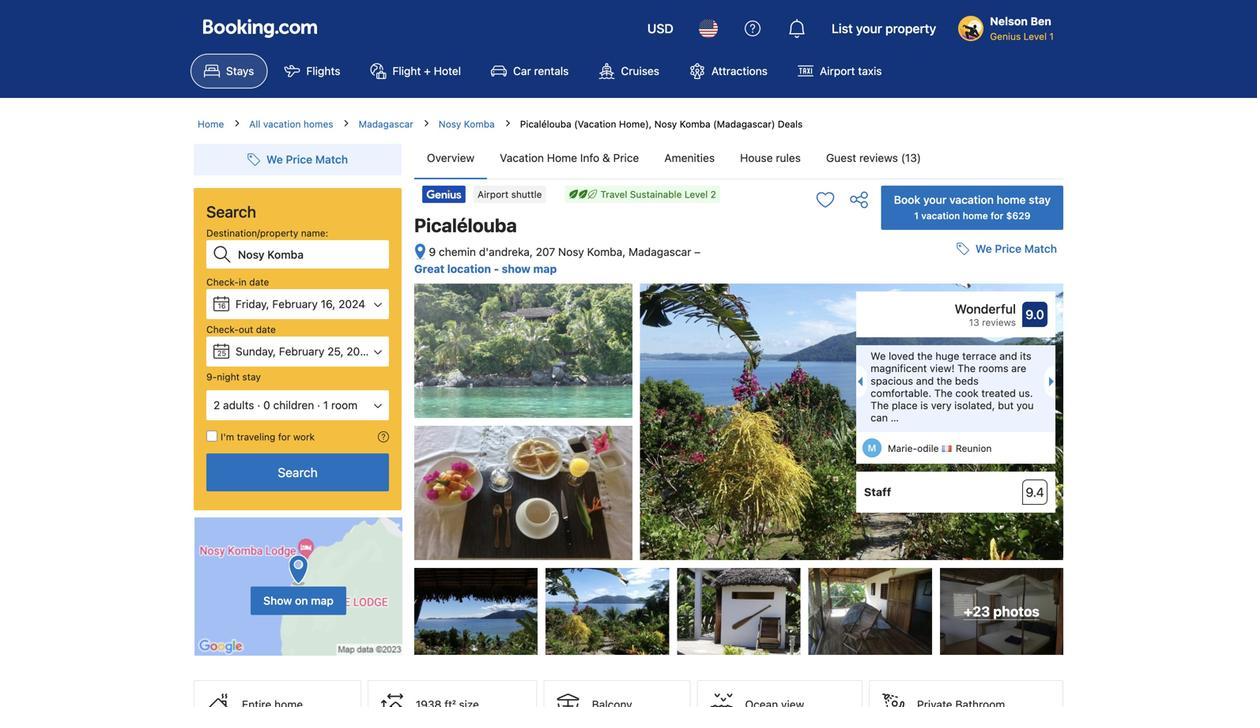 Task type: describe. For each thing, give the bounding box(es) containing it.
scored 9.4 element
[[1023, 480, 1048, 505]]

flights
[[306, 64, 340, 78]]

&
[[603, 151, 610, 165]]

…
[[891, 412, 899, 424]]

picalélouba (vacation home), nosy komba (madagascar) deals
[[520, 119, 803, 130]]

book
[[894, 193, 921, 206]]

+23 photos link
[[940, 569, 1064, 656]]

map inside search section
[[311, 595, 334, 608]]

stays
[[226, 64, 254, 78]]

list your property link
[[822, 9, 946, 47]]

children
[[273, 399, 314, 412]]

wonderful
[[955, 302, 1016, 317]]

2 horizontal spatial the
[[958, 363, 976, 375]]

1 horizontal spatial the
[[935, 387, 953, 399]]

airport taxis link
[[784, 54, 896, 89]]

1 horizontal spatial and
[[1000, 350, 1018, 362]]

home),
[[619, 119, 652, 130]]

we inside search section
[[266, 153, 283, 166]]

friday,
[[236, 298, 269, 311]]

deals
[[778, 119, 803, 130]]

isolated,
[[955, 400, 995, 412]]

flight + hotel link
[[357, 54, 475, 89]]

level inside nelson ben genius level 1
[[1024, 31, 1047, 42]]

0 vertical spatial 2
[[711, 189, 716, 200]]

2 horizontal spatial price
[[995, 243, 1022, 256]]

beds
[[955, 375, 979, 387]]

1 komba from the left
[[464, 119, 495, 130]]

0
[[263, 399, 270, 412]]

is
[[921, 400, 929, 412]]

ben
[[1031, 15, 1052, 28]]

2024 for friday, february 16, 2024
[[339, 298, 365, 311]]

nosy komba
[[439, 119, 495, 130]]

hotel
[[434, 64, 461, 78]]

huge
[[936, 350, 960, 362]]

airport taxis
[[820, 64, 882, 78]]

9.4
[[1026, 485, 1044, 500]]

map inside 9 chemin d'andreka, 207 nosy komba, madagascar – great location - show map
[[533, 263, 557, 276]]

1 horizontal spatial home
[[997, 193, 1026, 206]]

book your vacation home stay 1 vacation home for $629
[[894, 193, 1051, 221]]

cook
[[956, 387, 979, 399]]

1 horizontal spatial match
[[1025, 243, 1057, 256]]

car rentals link
[[478, 54, 582, 89]]

overview link
[[414, 138, 487, 179]]

+23
[[964, 604, 990, 620]]

9
[[429, 246, 436, 259]]

1 vertical spatial and
[[916, 375, 934, 387]]

taxis
[[858, 64, 882, 78]]

out
[[239, 324, 253, 335]]

search inside button
[[278, 465, 318, 480]]

2 · from the left
[[317, 399, 320, 412]]

+
[[424, 64, 431, 78]]

february for 25,
[[279, 345, 325, 358]]

all vacation homes
[[249, 119, 333, 130]]

nelson
[[990, 15, 1028, 28]]

amenities link
[[652, 138, 728, 179]]

magnificent
[[871, 363, 927, 375]]

info
[[580, 151, 600, 165]]

great
[[414, 263, 445, 276]]

cruises link
[[586, 54, 673, 89]]

we price match inside search section
[[266, 153, 348, 166]]

destination/property name:
[[206, 228, 328, 239]]

13
[[969, 317, 980, 328]]

1 inside dropdown button
[[323, 399, 328, 412]]

spacious
[[871, 375, 914, 387]]

2 adults · 0 children · 1 room
[[214, 399, 358, 412]]

property
[[886, 21, 937, 36]]

9 chemin d'andreka, 207 nosy komba, madagascar – great location - show map
[[414, 246, 701, 276]]

0 horizontal spatial level
[[685, 189, 708, 200]]

(13)
[[901, 151, 921, 165]]

car
[[513, 64, 531, 78]]

odile
[[918, 443, 939, 454]]

reunion
[[956, 443, 992, 454]]

–
[[694, 246, 701, 259]]

2 inside dropdown button
[[214, 399, 220, 412]]

guest reviews (13)
[[826, 151, 921, 165]]

sunday, february 25, 2024
[[236, 345, 373, 358]]

search button
[[206, 454, 389, 492]]

sustainable
[[630, 189, 682, 200]]

i'm traveling for work
[[221, 432, 315, 443]]

marie-
[[888, 443, 918, 454]]

attractions
[[712, 64, 768, 78]]

0 vertical spatial vacation
[[263, 119, 301, 130]]

match inside search section
[[315, 153, 348, 166]]

for inside the book your vacation home stay 1 vacation home for $629
[[991, 210, 1004, 221]]

reviews inside wonderful 13 reviews
[[982, 317, 1016, 328]]

0 vertical spatial madagascar
[[359, 119, 413, 130]]

marie-odile
[[888, 443, 939, 454]]

stays link
[[191, 54, 268, 89]]

work
[[293, 432, 315, 443]]

rated wonderful element
[[864, 300, 1016, 319]]

loved
[[889, 350, 915, 362]]

guest
[[826, 151, 857, 165]]

for inside search section
[[278, 432, 291, 443]]

9.0
[[1026, 307, 1045, 322]]

house rules
[[740, 151, 801, 165]]

i'm
[[221, 432, 234, 443]]

click to open map view image
[[414, 243, 426, 262]]

0 horizontal spatial home
[[963, 210, 988, 221]]

9-night stay
[[206, 372, 261, 383]]

name:
[[301, 228, 328, 239]]

usd
[[648, 21, 674, 36]]

stay inside the book your vacation home stay 1 vacation home for $629
[[1029, 193, 1051, 206]]

picalélouba for picalélouba
[[414, 214, 517, 236]]

rentals
[[534, 64, 569, 78]]

overview
[[427, 151, 475, 165]]

0 horizontal spatial the
[[918, 350, 933, 362]]

price inside search section
[[286, 153, 313, 166]]

rooms
[[979, 363, 1009, 375]]

$629
[[1006, 210, 1031, 221]]



Task type: vqa. For each thing, say whether or not it's contained in the screenshot.
"Agents" at bottom
no



Task type: locate. For each thing, give the bounding box(es) containing it.
1 horizontal spatial level
[[1024, 31, 1047, 42]]

2024 right 25,
[[347, 345, 373, 358]]

home left the $629
[[963, 210, 988, 221]]

your right book at the right top of the page
[[924, 193, 947, 206]]

0 vertical spatial check-
[[206, 277, 239, 288]]

2 vertical spatial the
[[871, 400, 889, 412]]

picalélouba up vacation home info & price
[[520, 119, 572, 130]]

airport shuttle
[[478, 189, 542, 200]]

picalélouba (vacation home), nosy komba (madagascar) deals link
[[520, 119, 803, 130]]

1 horizontal spatial your
[[924, 193, 947, 206]]

1 vertical spatial your
[[924, 193, 947, 206]]

0 vertical spatial february
[[272, 298, 318, 311]]

you
[[1017, 400, 1034, 412]]

0 vertical spatial picalélouba
[[520, 119, 572, 130]]

picalélouba
[[520, 119, 572, 130], [414, 214, 517, 236]]

1 horizontal spatial we price match
[[976, 243, 1057, 256]]

traveling
[[237, 432, 276, 443]]

0 vertical spatial reviews
[[860, 151, 898, 165]]

flight + hotel
[[393, 64, 461, 78]]

d'andreka,
[[479, 246, 533, 259]]

2 check- from the top
[[206, 324, 239, 335]]

house rules link
[[728, 138, 814, 179]]

2024 for sunday, february 25, 2024
[[347, 345, 373, 358]]

comfortable.
[[871, 387, 932, 399]]

we price match button down all vacation homes
[[241, 146, 354, 174]]

we loved the huge terrace and its magnificent view! the rooms are spacious and the beds comfortable. the cook treated us. the place is very isolated, but you can …
[[871, 350, 1034, 424]]

terrace
[[963, 350, 997, 362]]

cruises
[[621, 64, 660, 78]]

us.
[[1019, 387, 1033, 399]]

check- up 16
[[206, 277, 239, 288]]

1 horizontal spatial madagascar
[[629, 246, 691, 259]]

picalélouba up chemin on the top
[[414, 214, 517, 236]]

nosy komba link
[[439, 117, 495, 131]]

and down view!
[[916, 375, 934, 387]]

and up are
[[1000, 350, 1018, 362]]

search up destination/property
[[206, 202, 256, 221]]

1 horizontal spatial 2
[[711, 189, 716, 200]]

show
[[263, 595, 292, 608]]

1 down ben on the right of page
[[1050, 31, 1054, 42]]

0 vertical spatial we price match
[[266, 153, 348, 166]]

price down the $629
[[995, 243, 1022, 256]]

date
[[249, 277, 269, 288], [256, 324, 276, 335]]

1 inside nelson ben genius level 1
[[1050, 31, 1054, 42]]

0 horizontal spatial home
[[198, 119, 224, 130]]

1 inside the book your vacation home stay 1 vacation home for $629
[[914, 210, 919, 221]]

search section
[[187, 131, 408, 657]]

0 horizontal spatial we price match button
[[241, 146, 354, 174]]

reviews down wonderful
[[982, 317, 1016, 328]]

vacation left the $629
[[922, 210, 960, 221]]

-
[[494, 263, 499, 276]]

0 horizontal spatial airport
[[478, 189, 509, 200]]

2 adults · 0 children · 1 room button
[[206, 391, 389, 421]]

1 · from the left
[[257, 399, 260, 412]]

date for check-out date
[[256, 324, 276, 335]]

0 horizontal spatial ·
[[257, 399, 260, 412]]

1 vertical spatial vacation
[[950, 193, 994, 206]]

1 vertical spatial check-
[[206, 324, 239, 335]]

1 vertical spatial the
[[937, 375, 952, 387]]

check- for in
[[206, 277, 239, 288]]

photos
[[994, 604, 1040, 620]]

for
[[991, 210, 1004, 221], [278, 432, 291, 443]]

its
[[1020, 350, 1032, 362]]

search down work
[[278, 465, 318, 480]]

very
[[931, 400, 952, 412]]

picalélouba for picalélouba (vacation home), nosy komba (madagascar) deals
[[520, 119, 572, 130]]

your
[[856, 21, 883, 36], [924, 193, 947, 206]]

february for 16,
[[272, 298, 318, 311]]

(vacation
[[574, 119, 617, 130]]

1 horizontal spatial the
[[937, 375, 952, 387]]

0 horizontal spatial and
[[916, 375, 934, 387]]

+23 photos
[[964, 604, 1040, 620]]

0 vertical spatial we
[[266, 153, 283, 166]]

0 horizontal spatial the
[[871, 400, 889, 412]]

friday, february 16, 2024
[[236, 298, 365, 311]]

1 horizontal spatial we price match button
[[950, 235, 1064, 263]]

0 vertical spatial date
[[249, 277, 269, 288]]

0 vertical spatial airport
[[820, 64, 855, 78]]

1 vertical spatial for
[[278, 432, 291, 443]]

1 vertical spatial we price match button
[[950, 235, 1064, 263]]

airport inside the airport taxis link
[[820, 64, 855, 78]]

level
[[1024, 31, 1047, 42], [685, 189, 708, 200]]

0 vertical spatial and
[[1000, 350, 1018, 362]]

we down the book your vacation home stay 1 vacation home for $629
[[976, 243, 992, 256]]

airport for airport shuttle
[[478, 189, 509, 200]]

booking.com image
[[203, 19, 317, 38]]

0 vertical spatial the
[[918, 350, 933, 362]]

0 vertical spatial search
[[206, 202, 256, 221]]

1 horizontal spatial nosy
[[558, 246, 584, 259]]

level down the amenities link
[[685, 189, 708, 200]]

next image
[[1049, 377, 1059, 387]]

car rentals
[[513, 64, 569, 78]]

price right &
[[613, 151, 639, 165]]

home up the $629
[[997, 193, 1026, 206]]

9-
[[206, 372, 217, 383]]

home
[[997, 193, 1026, 206], [963, 210, 988, 221]]

for left the $629
[[991, 210, 1004, 221]]

date for check-in date
[[249, 277, 269, 288]]

february left 16, on the left of the page
[[272, 298, 318, 311]]

we price match button
[[241, 146, 354, 174], [950, 235, 1064, 263]]

location
[[447, 263, 491, 276]]

match
[[315, 153, 348, 166], [1025, 243, 1057, 256]]

airport for airport taxis
[[820, 64, 855, 78]]

0 horizontal spatial match
[[315, 153, 348, 166]]

the up the very
[[935, 387, 953, 399]]

we price match down the $629
[[976, 243, 1057, 256]]

nosy right "home),"
[[655, 119, 677, 130]]

madagascar down flight on the top of page
[[359, 119, 413, 130]]

travel
[[601, 189, 627, 200]]

home left info
[[547, 151, 577, 165]]

match down the $629
[[1025, 243, 1057, 256]]

home left all
[[198, 119, 224, 130]]

we down all vacation homes
[[266, 153, 283, 166]]

0 horizontal spatial madagascar
[[359, 119, 413, 130]]

nosy right 207
[[558, 246, 584, 259]]

1 vertical spatial airport
[[478, 189, 509, 200]]

0 vertical spatial home
[[198, 119, 224, 130]]

all
[[249, 119, 261, 130]]

vacation
[[500, 151, 544, 165]]

vacation
[[263, 119, 301, 130], [950, 193, 994, 206], [922, 210, 960, 221]]

airport left taxis
[[820, 64, 855, 78]]

can
[[871, 412, 888, 424]]

for left work
[[278, 432, 291, 443]]

1 vertical spatial february
[[279, 345, 325, 358]]

date right out
[[256, 324, 276, 335]]

0 horizontal spatial picalélouba
[[414, 214, 517, 236]]

vacation home info & price
[[500, 151, 639, 165]]

2 down the amenities link
[[711, 189, 716, 200]]

1 vertical spatial stay
[[242, 372, 261, 383]]

your account menu nelson ben genius level 1 element
[[959, 7, 1061, 43]]

list
[[832, 21, 853, 36]]

Where are you going? field
[[232, 240, 389, 269]]

1 vertical spatial picalélouba
[[414, 214, 517, 236]]

rules
[[776, 151, 801, 165]]

2024
[[339, 298, 365, 311], [347, 345, 373, 358]]

we price match button down the $629
[[950, 235, 1064, 263]]

2 vertical spatial vacation
[[922, 210, 960, 221]]

1 vertical spatial we price match
[[976, 243, 1057, 256]]

1 horizontal spatial map
[[533, 263, 557, 276]]

great location - show map button
[[414, 263, 557, 276]]

1 horizontal spatial picalélouba
[[520, 119, 572, 130]]

0 vertical spatial 1
[[1050, 31, 1054, 42]]

0 horizontal spatial search
[[206, 202, 256, 221]]

2 vertical spatial we
[[871, 350, 886, 362]]

0 horizontal spatial map
[[311, 595, 334, 608]]

level down ben on the right of page
[[1024, 31, 1047, 42]]

0 vertical spatial map
[[533, 263, 557, 276]]

komba
[[464, 119, 495, 130], [680, 119, 711, 130]]

nosy
[[439, 119, 461, 130], [655, 119, 677, 130], [558, 246, 584, 259]]

1 vertical spatial match
[[1025, 243, 1057, 256]]

nosy up overview
[[439, 119, 461, 130]]

0 vertical spatial the
[[958, 363, 976, 375]]

nosy inside 9 chemin d'andreka, 207 nosy komba, madagascar – great location - show map
[[558, 246, 584, 259]]

1 horizontal spatial 1
[[914, 210, 919, 221]]

we inside we loved the huge terrace and its magnificent view! the rooms are spacious and the beds comfortable. the cook treated us. the place is very isolated, but you can …
[[871, 350, 886, 362]]

1 horizontal spatial reviews
[[982, 317, 1016, 328]]

place
[[892, 400, 918, 412]]

map down 207
[[533, 263, 557, 276]]

(madagascar)
[[713, 119, 775, 130]]

1 vertical spatial 1
[[914, 210, 919, 221]]

2 vertical spatial 1
[[323, 399, 328, 412]]

1 left room
[[323, 399, 328, 412]]

reviews left (13)
[[860, 151, 898, 165]]

komba up amenities on the right of the page
[[680, 119, 711, 130]]

the down view!
[[937, 375, 952, 387]]

flights link
[[271, 54, 354, 89]]

amenities
[[665, 151, 715, 165]]

night
[[217, 372, 240, 383]]

0 horizontal spatial komba
[[464, 119, 495, 130]]

your for book
[[924, 193, 947, 206]]

1 horizontal spatial home
[[547, 151, 577, 165]]

are
[[1012, 363, 1027, 375]]

february
[[272, 298, 318, 311], [279, 345, 325, 358]]

0 vertical spatial match
[[315, 153, 348, 166]]

check- down 16
[[206, 324, 239, 335]]

madagascar inside 9 chemin d'andreka, 207 nosy komba, madagascar – great location - show map
[[629, 246, 691, 259]]

1 vertical spatial the
[[935, 387, 953, 399]]

vacation right book at the right top of the page
[[950, 193, 994, 206]]

airport left shuttle
[[478, 189, 509, 200]]

if you select this option, we'll show you popular business travel features like breakfast, wifi and free parking. image
[[378, 432, 389, 443], [378, 432, 389, 443]]

home link
[[198, 117, 224, 131]]

travel sustainable level 2
[[601, 189, 716, 200]]

room
[[331, 399, 358, 412]]

view!
[[930, 363, 955, 375]]

check- for out
[[206, 324, 239, 335]]

0 horizontal spatial 2
[[214, 399, 220, 412]]

0 horizontal spatial your
[[856, 21, 883, 36]]

map
[[533, 263, 557, 276], [311, 595, 334, 608]]

1 vertical spatial 2
[[214, 399, 220, 412]]

the up can
[[871, 400, 889, 412]]

and
[[1000, 350, 1018, 362], [916, 375, 934, 387]]

your for list
[[856, 21, 883, 36]]

scored 9 element
[[1023, 302, 1048, 328]]

date right in
[[249, 277, 269, 288]]

1 vertical spatial search
[[278, 465, 318, 480]]

previous image
[[853, 377, 863, 387]]

1 check- from the top
[[206, 277, 239, 288]]

1 vertical spatial map
[[311, 595, 334, 608]]

1 vertical spatial we
[[976, 243, 992, 256]]

1 horizontal spatial airport
[[820, 64, 855, 78]]

map right on
[[311, 595, 334, 608]]

match down homes
[[315, 153, 348, 166]]

0 vertical spatial we price match button
[[241, 146, 354, 174]]

1 vertical spatial date
[[256, 324, 276, 335]]

reviews
[[860, 151, 898, 165], [982, 317, 1016, 328]]

0 vertical spatial your
[[856, 21, 883, 36]]

2 komba from the left
[[680, 119, 711, 130]]

vacation home info & price link
[[487, 138, 652, 179]]

adults
[[223, 399, 254, 412]]

2024 right 16, on the left of the page
[[339, 298, 365, 311]]

0 vertical spatial stay
[[1029, 193, 1051, 206]]

vacation right all
[[263, 119, 301, 130]]

2 left adults
[[214, 399, 220, 412]]

we price match down homes
[[266, 153, 348, 166]]

1 horizontal spatial komba
[[680, 119, 711, 130]]

komba up overview
[[464, 119, 495, 130]]

0 horizontal spatial nosy
[[439, 119, 461, 130]]

1 horizontal spatial ·
[[317, 399, 320, 412]]

· left 0
[[257, 399, 260, 412]]

0 horizontal spatial for
[[278, 432, 291, 443]]

stay up the $629
[[1029, 193, 1051, 206]]

1 vertical spatial home
[[963, 210, 988, 221]]

komba,
[[587, 246, 626, 259]]

1 vertical spatial level
[[685, 189, 708, 200]]

check-
[[206, 277, 239, 288], [206, 324, 239, 335]]

1 vertical spatial home
[[547, 151, 577, 165]]

1 horizontal spatial price
[[613, 151, 639, 165]]

25
[[217, 350, 226, 358]]

price down all vacation homes
[[286, 153, 313, 166]]

1 vertical spatial 2024
[[347, 345, 373, 358]]

2 horizontal spatial 1
[[1050, 31, 1054, 42]]

your right list
[[856, 21, 883, 36]]

0 horizontal spatial reviews
[[860, 151, 898, 165]]

shuttle
[[511, 189, 542, 200]]

1 vertical spatial reviews
[[982, 317, 1016, 328]]

0 vertical spatial level
[[1024, 31, 1047, 42]]

1 down book at the right top of the page
[[914, 210, 919, 221]]

0 horizontal spatial price
[[286, 153, 313, 166]]

2 horizontal spatial we
[[976, 243, 992, 256]]

house
[[740, 151, 773, 165]]

1 horizontal spatial we
[[871, 350, 886, 362]]

0 horizontal spatial we price match
[[266, 153, 348, 166]]

attractions link
[[676, 54, 781, 89]]

the up "beds"
[[958, 363, 976, 375]]

list your property
[[832, 21, 937, 36]]

16,
[[321, 298, 336, 311]]

the up view!
[[918, 350, 933, 362]]

madagascar left –
[[629, 246, 691, 259]]

· right children
[[317, 399, 320, 412]]

february left 25,
[[279, 345, 325, 358]]

usd button
[[638, 9, 683, 47]]

stay inside search section
[[242, 372, 261, 383]]

search
[[206, 202, 256, 221], [278, 465, 318, 480]]

2 horizontal spatial nosy
[[655, 119, 677, 130]]

0 vertical spatial for
[[991, 210, 1004, 221]]

1 vertical spatial madagascar
[[629, 246, 691, 259]]

0 vertical spatial home
[[997, 193, 1026, 206]]

sunday,
[[236, 345, 276, 358]]

stay right night
[[242, 372, 261, 383]]

your inside the book your vacation home stay 1 vacation home for $629
[[924, 193, 947, 206]]

we left loved
[[871, 350, 886, 362]]



